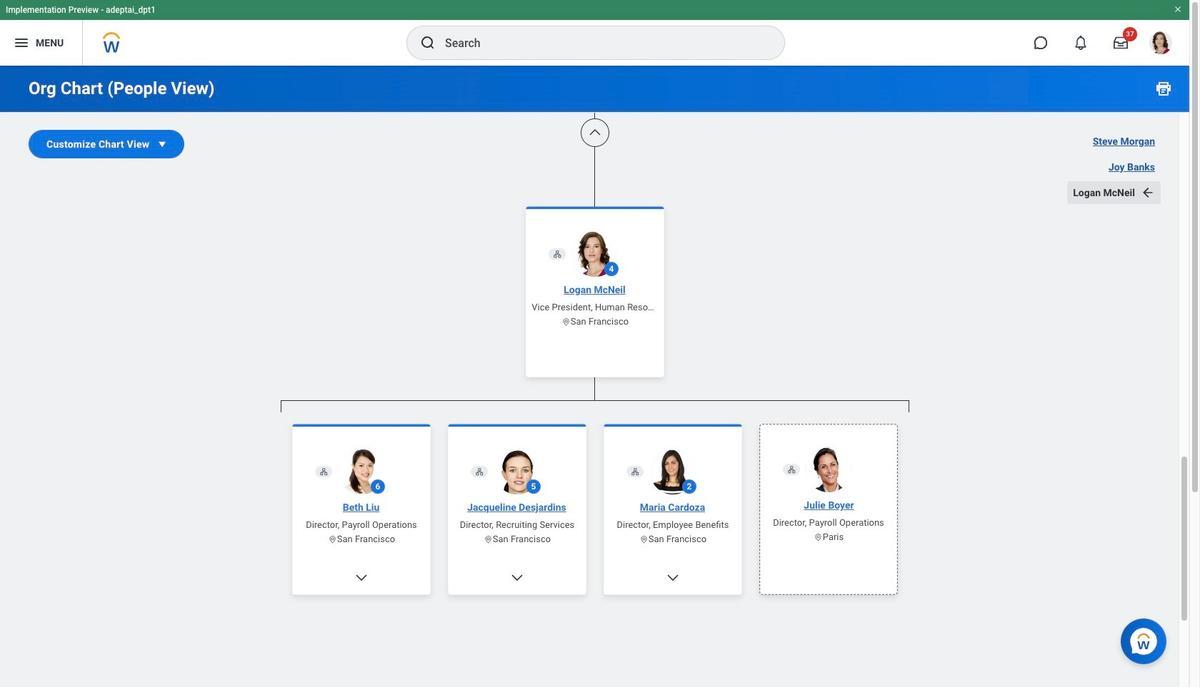 Task type: vqa. For each thing, say whether or not it's contained in the screenshot.
the Profile Logan McNeil image
yes



Task type: locate. For each thing, give the bounding box(es) containing it.
1 view team image from the left
[[319, 468, 328, 476]]

0 horizontal spatial location image
[[327, 535, 337, 544]]

location image for view team image
[[813, 533, 822, 542]]

main content
[[0, 0, 1190, 688]]

1 horizontal spatial chevron down image
[[510, 571, 524, 585]]

2 horizontal spatial location image
[[813, 533, 822, 542]]

chevron down image
[[354, 571, 368, 585], [510, 571, 524, 585]]

1 horizontal spatial view team image
[[475, 468, 483, 476]]

2 view team image from the left
[[475, 468, 483, 476]]

0 horizontal spatial view team image
[[319, 468, 328, 476]]

view team image for chevron down icon
[[631, 468, 639, 476]]

1 horizontal spatial location image
[[483, 535, 492, 544]]

location image for view team icon related to first chevron down image from left
[[327, 535, 337, 544]]

logan mcneil, logan mcneil, 4 direct reports element
[[280, 413, 909, 688]]

location image
[[813, 533, 822, 542], [327, 535, 337, 544], [483, 535, 492, 544]]

Search Workday  search field
[[445, 27, 755, 59]]

caret down image
[[155, 137, 169, 151]]

profile logan mcneil image
[[1149, 31, 1172, 57]]

0 horizontal spatial chevron down image
[[354, 571, 368, 585]]

view team image for first chevron down image from left
[[319, 468, 328, 476]]

view team image
[[319, 468, 328, 476], [475, 468, 483, 476], [631, 468, 639, 476]]

2 chevron down image from the left
[[510, 571, 524, 585]]

banner
[[0, 0, 1190, 66]]

chevron down image
[[665, 571, 680, 585]]

3 view team image from the left
[[631, 468, 639, 476]]

2 horizontal spatial view team image
[[631, 468, 639, 476]]

close environment banner image
[[1174, 5, 1182, 14]]



Task type: describe. For each thing, give the bounding box(es) containing it.
chevron up image
[[588, 126, 602, 140]]

view team image
[[787, 465, 796, 474]]

search image
[[419, 34, 437, 51]]

location image for 2nd chevron down image's view team icon
[[483, 535, 492, 544]]

1 chevron down image from the left
[[354, 571, 368, 585]]

arrow left image
[[1141, 186, 1155, 200]]

inbox large image
[[1114, 36, 1128, 50]]

location image
[[639, 535, 648, 544]]

justify image
[[13, 34, 30, 51]]

view team image for 2nd chevron down image
[[475, 468, 483, 476]]

print org chart image
[[1155, 80, 1172, 97]]

notifications large image
[[1074, 36, 1088, 50]]



